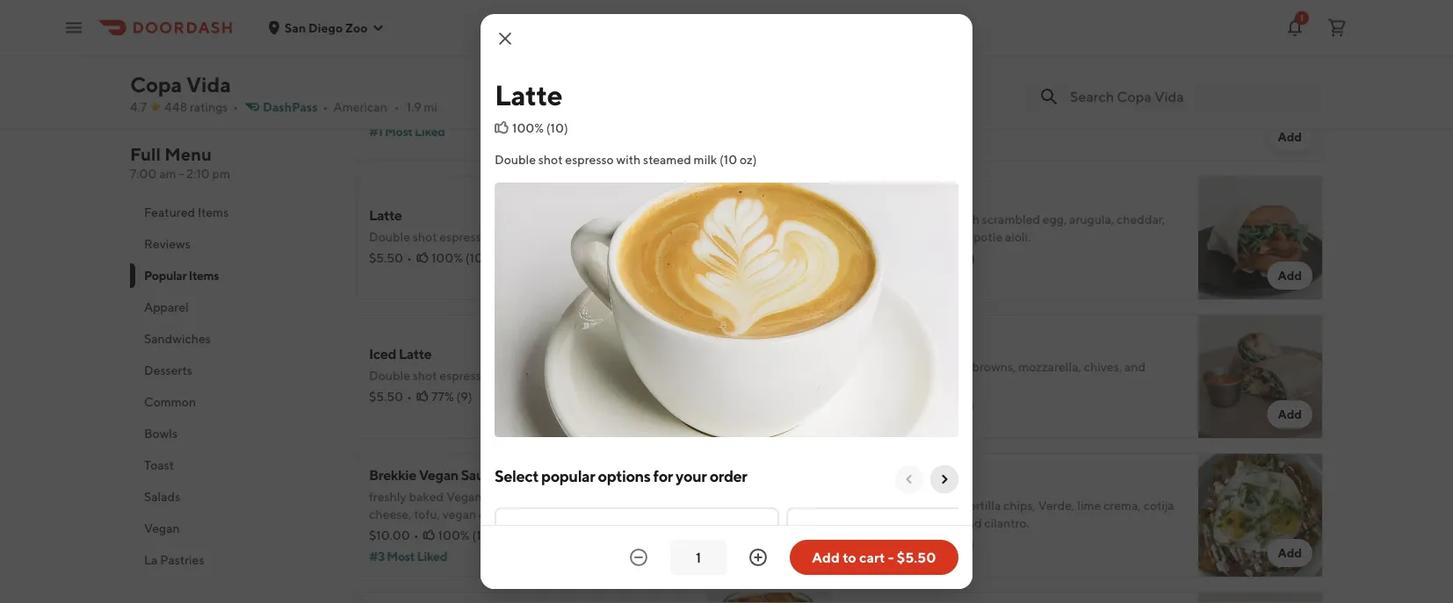 Task type: describe. For each thing, give the bounding box(es) containing it.
featured items button
[[130, 197, 334, 229]]

#2 most liked
[[861, 272, 939, 287]]

$5.50 for double
[[369, 251, 404, 265]]

448 ratings •
[[164, 100, 238, 114]]

100% for brekkie vegan sausage
[[438, 529, 470, 543]]

or
[[1040, 100, 1052, 114]]

with inside latte dialog
[[617, 153, 641, 167]]

milk inside brekkie vegan sausage freshly baked vegan milk bun, vegan sausage patty, vegan cheese, tofu, vegan chipotle aioli, & arugula.
[[485, 490, 508, 505]]

(15)
[[955, 251, 975, 265]]

cart
[[860, 550, 886, 567]]

the
[[355, 7, 376, 21]]

add button for burrito sausage
[[1268, 401, 1313, 429]]

66% (12)
[[928, 538, 975, 552]]

popular
[[144, 269, 187, 283]]

salads
[[144, 490, 180, 505]]

milk inside latte dialog
[[694, 153, 717, 167]]

creamy
[[1056, 82, 1096, 97]]

(6)
[[959, 399, 975, 413]]

0 horizontal spatial hash
[[442, 82, 469, 97]]

tortilla
[[965, 499, 1001, 513]]

eggs,
[[906, 499, 935, 513]]

espresso inside latte double shot espresso with steamed milk (10 oz)
[[440, 230, 489, 244]]

- inside "button"
[[888, 550, 895, 567]]

previous image
[[903, 473, 917, 487]]

add for burrito sausage
[[1279, 407, 1303, 422]]

brekkie for brekkie bacon
[[861, 189, 908, 206]]

(16
[[570, 369, 586, 383]]

#1
[[369, 124, 383, 139]]

chilaquiles
[[861, 476, 930, 493]]

menu
[[165, 144, 212, 165]]

nitro
[[861, 59, 893, 76]]

4.7
[[130, 100, 147, 114]]

bun, inside brekkie bacon house milk bun, fresh scrambled egg, arugula, cheddar, and house-made chipotle aioli.
[[925, 212, 950, 227]]

• for eggs, sausage, hash browns, mozzarella, chives, and arugula.
[[900, 399, 905, 413]]

burrito bacon image
[[708, 37, 832, 162]]

(10) inside 'nitro oat milk latte cold brew concentrate mixed with creamy oat milk and lightly sweetened, poured through with nitro (12 oz or 16 oz) 80% (10) add'
[[949, 121, 971, 135]]

copa
[[130, 72, 182, 97]]

latte inside 'nitro oat milk latte cold brew concentrate mixed with creamy oat milk and lightly sweetened, poured through with nitro (12 oz or 16 oz) 80% (10) add'
[[951, 59, 984, 76]]

(10) inside latte dialog
[[547, 121, 568, 135]]

$10.00
[[369, 529, 410, 543]]

chilaquiles image
[[1199, 454, 1324, 578]]

sausage inside the burrito sausage eggs, sausage, hash browns, mozzarella, chives, and arugula.
[[906, 337, 958, 354]]

66%
[[928, 538, 952, 552]]

patty,
[[621, 490, 653, 505]]

oat
[[895, 59, 920, 76]]

popular items
[[144, 269, 219, 283]]

lime
[[1078, 499, 1102, 513]]

add for chilaquiles
[[1279, 546, 1303, 561]]

1.9
[[407, 100, 422, 114]]

0 vertical spatial eggs,
[[369, 82, 400, 97]]

eggs, bacon, hash browns, mozzarella, chives, and arugula.
[[369, 82, 692, 97]]

common
[[144, 395, 196, 410]]

common button
[[130, 387, 334, 418]]

iced
[[518, 369, 542, 383]]

#2
[[861, 272, 876, 287]]

0 vertical spatial arugula.
[[647, 82, 692, 97]]

shot inside latte dialog
[[539, 153, 563, 167]]

bacon,
[[402, 82, 440, 97]]

dishes
[[573, 7, 609, 21]]

poured
[[861, 100, 901, 114]]

0 items, open order cart image
[[1327, 17, 1348, 38]]

(10 inside latte dialog
[[720, 153, 738, 167]]

desserts button
[[130, 355, 334, 387]]

select
[[495, 467, 539, 486]]

steamed inside latte dialog
[[644, 153, 692, 167]]

cilantro.
[[985, 516, 1030, 531]]

most
[[379, 7, 407, 21]]

sausage,
[[894, 360, 942, 374]]

$5.50 inside "button"
[[897, 550, 937, 567]]

scrambled
[[983, 212, 1041, 227]]

sandwiches
[[144, 332, 211, 346]]

espresso inside iced latte double shot espresso with iced milk (16 oz)
[[440, 369, 489, 383]]

double inside iced latte double shot espresso with iced milk (16 oz)
[[369, 369, 411, 383]]

aioli.
[[1006, 230, 1031, 244]]

add button for iced latte
[[777, 401, 822, 429]]

options
[[598, 467, 651, 486]]

$11.50 • for eggs, bacon, hash browns, mozzarella, chives, and arugula.
[[369, 103, 414, 118]]

tofu,
[[414, 508, 440, 522]]

latte image
[[708, 176, 832, 301]]

salads button
[[130, 482, 334, 513]]

close latte image
[[495, 28, 516, 49]]

#3 most liked
[[369, 550, 447, 564]]

for
[[654, 467, 673, 486]]

77% (9)
[[432, 390, 473, 404]]

most for full menu
[[385, 124, 413, 139]]

1
[[1301, 13, 1305, 23]]

from
[[611, 7, 637, 21]]

vegan inside vegan button
[[144, 522, 180, 536]]

448
[[164, 100, 187, 114]]

pastries
[[160, 553, 204, 568]]

your
[[676, 467, 707, 486]]

$11.50 for eggs, sausage, hash browns, mozzarella, chives, and arugula.
[[861, 399, 897, 413]]

and inside chilaquiles 2 sunny eggs, corn tortilla chips, verde, lime crema, cotija cheese, salsa roja, and cilantro.
[[961, 516, 983, 531]]

featured items
[[144, 205, 229, 220]]

$9.75 •
[[861, 251, 901, 265]]

nitro oat milk latte cold brew concentrate mixed with creamy oat milk and lightly sweetened, poured through with nitro (12 oz or 16 oz) 80% (10) add
[[861, 59, 1303, 144]]

100% (10) inside latte dialog
[[512, 121, 568, 135]]

san diego zoo button
[[267, 20, 385, 35]]

cheese, inside chilaquiles 2 sunny eggs, corn tortilla chips, verde, lime crema, cotija cheese, salsa roja, and cilantro.
[[861, 516, 903, 531]]

commonly
[[409, 7, 467, 21]]

the most commonly ordered items and dishes from this store
[[355, 7, 691, 21]]

open menu image
[[63, 17, 84, 38]]

cheese, inside brekkie vegan sausage freshly baked vegan milk bun, vegan sausage patty, vegan cheese, tofu, vegan chipotle aioli, & arugula.
[[369, 508, 412, 522]]

made
[[923, 230, 955, 244]]

freshly
[[369, 490, 407, 505]]

ordered
[[470, 7, 514, 21]]

1 horizontal spatial vegan
[[538, 490, 572, 505]]

desserts
[[144, 363, 192, 378]]

dashpass
[[263, 100, 318, 114]]

add for brekkie bacon
[[1279, 269, 1303, 283]]

100% for brekkie bacon
[[920, 251, 952, 265]]

add button for brekkie vegan sausage
[[777, 540, 822, 568]]

latte inside latte double shot espresso with steamed milk (10 oz)
[[369, 207, 402, 224]]

chipotle inside brekkie bacon house milk bun, fresh scrambled egg, arugula, cheddar, and house-made chipotle aioli.
[[957, 230, 1003, 244]]

0 vertical spatial vegan
[[419, 467, 459, 484]]

$10.00 •
[[369, 529, 419, 543]]

items for popular items
[[189, 269, 219, 283]]

• for double shot espresso with iced milk (16 oz)
[[407, 390, 412, 404]]

american
[[334, 100, 387, 114]]

vegan button
[[130, 513, 334, 545]]

latte dialog
[[481, 14, 973, 604]]

la
[[144, 553, 158, 568]]

ratings
[[190, 100, 228, 114]]

milk inside 'nitro oat milk latte cold brew concentrate mixed with creamy oat milk and lightly sweetened, poured through with nitro (12 oz or 16 oz) 80% (10) add'
[[1120, 82, 1143, 97]]

diego
[[309, 20, 343, 35]]

notification bell image
[[1285, 17, 1306, 38]]

arugula. inside brekkie vegan sausage freshly baked vegan milk bun, vegan sausage patty, vegan cheese, tofu, vegan chipotle aioli, & arugula.
[[566, 508, 611, 522]]

(12)
[[955, 538, 975, 552]]

brekkie vegan sausage freshly baked vegan milk bun, vegan sausage patty, vegan cheese, tofu, vegan chipotle aioli, & arugula.
[[369, 467, 690, 522]]

oz) inside 'nitro oat milk latte cold brew concentrate mixed with creamy oat milk and lightly sweetened, poured through with nitro (12 oz or 16 oz) 80% (10) add'
[[1069, 100, 1086, 114]]

2 horizontal spatial vegan
[[656, 490, 690, 505]]

add button for latte
[[777, 262, 822, 290]]

with inside latte double shot espresso with steamed milk (10 oz)
[[491, 230, 515, 244]]

(12
[[1007, 100, 1022, 114]]

$15.50
[[861, 538, 900, 552]]

and inside the burrito sausage eggs, sausage, hash browns, mozzarella, chives, and arugula.
[[1125, 360, 1146, 374]]



Task type: locate. For each thing, give the bounding box(es) containing it.
2 vertical spatial $5.50
[[897, 550, 937, 567]]

vegan down salads on the left bottom
[[144, 522, 180, 536]]

1 vertical spatial $5.50
[[369, 390, 404, 404]]

1 vertical spatial 100% (10)
[[432, 251, 488, 265]]

increase quantity by 1 image
[[748, 548, 769, 569]]

(10) down eggs, bacon, hash browns, mozzarella, chives, and arugula.
[[547, 121, 568, 135]]

iced
[[369, 346, 396, 363]]

0 horizontal spatial $11.50
[[369, 103, 405, 118]]

1 horizontal spatial hash
[[944, 360, 970, 374]]

browns, up "(18)"
[[471, 82, 515, 97]]

oz) right (16 on the bottom of the page
[[589, 369, 606, 383]]

aioli,
[[528, 508, 553, 522]]

1 horizontal spatial (10
[[720, 153, 738, 167]]

1 horizontal spatial bun,
[[925, 212, 950, 227]]

1 vertical spatial liked
[[909, 272, 939, 287]]

Current quantity is 1 number field
[[681, 549, 716, 568]]

chipotle inside brekkie vegan sausage freshly baked vegan milk bun, vegan sausage patty, vegan cheese, tofu, vegan chipotle aioli, & arugula.
[[479, 508, 525, 522]]

100% (10) down latte double shot espresso with steamed milk (10 oz)
[[432, 251, 488, 265]]

brekkie up house
[[861, 189, 908, 206]]

order
[[710, 467, 748, 486]]

0 horizontal spatial 100% (10)
[[432, 251, 488, 265]]

0 vertical spatial most
[[385, 124, 413, 139]]

this
[[640, 7, 660, 21]]

milk inside brekkie bacon house milk bun, fresh scrambled egg, arugula, cheddar, and house-made chipotle aioli.
[[899, 212, 922, 227]]

latte down #1
[[369, 207, 402, 224]]

salsa
[[906, 516, 933, 531]]

100% down eggs, bacon, hash browns, mozzarella, chives, and arugula.
[[512, 121, 544, 135]]

(9)
[[457, 390, 473, 404]]

100% (6)
[[925, 399, 975, 413]]

most down the $10.00 • at the bottom left of page
[[387, 550, 415, 564]]

1 vertical spatial chipotle
[[479, 508, 525, 522]]

2 horizontal spatial arugula.
[[861, 378, 905, 392]]

brekkie up 'freshly'
[[369, 467, 417, 484]]

reviews button
[[130, 229, 334, 260]]

hash
[[442, 82, 469, 97], [944, 360, 970, 374]]

100% down latte double shot espresso with steamed milk (10 oz)
[[432, 251, 463, 265]]

100% for latte
[[432, 251, 463, 265]]

$11.50 down sausage,
[[861, 399, 897, 413]]

94% (18)
[[433, 103, 480, 118]]

add for latte
[[787, 269, 811, 283]]

1 vertical spatial arugula.
[[861, 378, 905, 392]]

oz) right 16
[[1069, 100, 1086, 114]]

liked down mi
[[415, 124, 445, 139]]

lightly
[[1169, 82, 1204, 97]]

1 vertical spatial mozzarella,
[[1019, 360, 1082, 374]]

items
[[517, 7, 547, 21]]

full
[[130, 144, 161, 165]]

san diego zoo
[[285, 20, 368, 35]]

eggs,
[[369, 82, 400, 97], [861, 360, 891, 374]]

$5.50 • for double
[[369, 251, 412, 265]]

• for double shot espresso with steamed milk (10 oz)
[[407, 251, 412, 265]]

- right am
[[179, 167, 184, 181]]

1 vertical spatial eggs,
[[861, 360, 891, 374]]

apparel
[[144, 300, 189, 315]]

0 horizontal spatial (10
[[594, 230, 612, 244]]

• for 2 sunny eggs, corn tortilla chips, verde, lime crema, cotija cheese, salsa roja, and cilantro.
[[903, 538, 908, 552]]

bun, down select
[[511, 490, 535, 505]]

add button for chilaquiles
[[1268, 540, 1313, 568]]

bacon
[[910, 189, 950, 206]]

hash up the 94% (18)
[[442, 82, 469, 97]]

0 vertical spatial sausage
[[906, 337, 958, 354]]

eggs, inside the burrito sausage eggs, sausage, hash browns, mozzarella, chives, and arugula.
[[861, 360, 891, 374]]

0 horizontal spatial eggs,
[[369, 82, 400, 97]]

2 vertical spatial shot
[[413, 369, 437, 383]]

eggs, down burrito
[[861, 360, 891, 374]]

pm
[[212, 167, 230, 181]]

mozzarella, inside the burrito sausage eggs, sausage, hash browns, mozzarella, chives, and arugula.
[[1019, 360, 1082, 374]]

vegan up baked
[[419, 467, 459, 484]]

verde,
[[1039, 499, 1075, 513]]

1 horizontal spatial -
[[888, 550, 895, 567]]

american • 1.9 mi
[[334, 100, 438, 114]]

0 vertical spatial chives,
[[583, 82, 621, 97]]

1 vertical spatial $11.50
[[861, 399, 897, 413]]

100% left (6)
[[925, 399, 956, 413]]

1 vertical spatial shot
[[413, 230, 437, 244]]

2 vertical spatial most
[[387, 550, 415, 564]]

most right #2
[[879, 272, 906, 287]]

100% for burrito sausage
[[925, 399, 956, 413]]

cheddar,
[[1117, 212, 1166, 227]]

egg,
[[1043, 212, 1067, 227]]

(13)
[[472, 529, 493, 543]]

2 horizontal spatial (10)
[[949, 121, 971, 135]]

(10) down latte double shot espresso with steamed milk (10 oz)
[[466, 251, 488, 265]]

liked down 100% (15)
[[909, 272, 939, 287]]

0 vertical spatial double
[[495, 153, 536, 167]]

bun, up made
[[925, 212, 950, 227]]

add for brekkie vegan sausage
[[787, 546, 811, 561]]

latte inside dialog
[[495, 78, 563, 111]]

hash up 100% (6)
[[944, 360, 970, 374]]

double inside latte double shot espresso with steamed milk (10 oz)
[[369, 230, 411, 244]]

featured
[[144, 205, 195, 220]]

0 vertical spatial hash
[[442, 82, 469, 97]]

double inside latte dialog
[[495, 153, 536, 167]]

oz) up latte image
[[740, 153, 757, 167]]

brekkie for brekkie vegan sausage
[[369, 467, 417, 484]]

steamed inside latte double shot espresso with steamed milk (10 oz)
[[518, 230, 566, 244]]

1 vertical spatial $5.50 •
[[369, 390, 412, 404]]

hash inside the burrito sausage eggs, sausage, hash browns, mozzarella, chives, and arugula.
[[944, 360, 970, 374]]

100% (10) down eggs, bacon, hash browns, mozzarella, chives, and arugula.
[[512, 121, 568, 135]]

milk inside latte double shot espresso with steamed milk (10 oz)
[[568, 230, 592, 244]]

16
[[1054, 100, 1067, 114]]

select popular options for your order
[[495, 467, 748, 486]]

oz)
[[1069, 100, 1086, 114], [740, 153, 757, 167], [614, 230, 632, 244], [589, 369, 606, 383]]

0 horizontal spatial chipotle
[[479, 508, 525, 522]]

0 vertical spatial espresso
[[566, 153, 614, 167]]

iced latte image
[[708, 315, 832, 440]]

burrito veggie image
[[1199, 592, 1324, 604]]

vegan right baked
[[446, 490, 482, 505]]

1 vertical spatial browns,
[[973, 360, 1017, 374]]

1 vertical spatial chives,
[[1084, 360, 1123, 374]]

and inside 'nitro oat milk latte cold brew concentrate mixed with creamy oat milk and lightly sweetened, poured through with nitro (12 oz or 16 oz) 80% (10) add'
[[1146, 82, 1167, 97]]

bowls
[[144, 427, 178, 441]]

0 horizontal spatial bun,
[[511, 490, 535, 505]]

1 horizontal spatial arugula.
[[647, 82, 692, 97]]

0 vertical spatial steamed
[[644, 153, 692, 167]]

- right cart
[[888, 550, 895, 567]]

eggs, up american • 1.9 mi
[[369, 82, 400, 97]]

1 vertical spatial espresso
[[440, 230, 489, 244]]

$11.50 for eggs, bacon, hash browns, mozzarella, chives, and arugula.
[[369, 103, 405, 118]]

liked for full menu
[[415, 124, 445, 139]]

Item Search search field
[[1071, 87, 1310, 106]]

2 vertical spatial double
[[369, 369, 411, 383]]

burrito sausage image
[[1199, 315, 1324, 440]]

liked down '100% (13)'
[[417, 550, 447, 564]]

with inside iced latte double shot espresso with iced milk (16 oz)
[[491, 369, 515, 383]]

0 vertical spatial (10
[[720, 153, 738, 167]]

1 vertical spatial $11.50 •
[[861, 399, 905, 413]]

cheese, down sunny
[[861, 516, 903, 531]]

1 vertical spatial items
[[189, 269, 219, 283]]

san
[[285, 20, 306, 35]]

oz) inside latte dialog
[[740, 153, 757, 167]]

(18)
[[460, 103, 480, 118]]

mozzarella,
[[517, 82, 580, 97], [1019, 360, 1082, 374]]

1 $5.50 • from the top
[[369, 251, 412, 265]]

sausage inside brekkie vegan sausage freshly baked vegan milk bun, vegan sausage patty, vegan cheese, tofu, vegan chipotle aioli, & arugula.
[[461, 467, 513, 484]]

0 vertical spatial liked
[[415, 124, 445, 139]]

brekkie inside brekkie vegan sausage freshly baked vegan milk bun, vegan sausage patty, vegan cheese, tofu, vegan chipotle aioli, & arugula.
[[369, 467, 417, 484]]

items right popular
[[189, 269, 219, 283]]

shot inside latte double shot espresso with steamed milk (10 oz)
[[413, 230, 437, 244]]

milk
[[1120, 82, 1143, 97], [694, 153, 717, 167], [899, 212, 922, 227], [568, 230, 592, 244], [544, 369, 568, 383], [485, 490, 508, 505]]

chipotle
[[957, 230, 1003, 244], [479, 508, 525, 522]]

0 horizontal spatial chives,
[[583, 82, 621, 97]]

(10
[[720, 153, 738, 167], [594, 230, 612, 244]]

0 vertical spatial $11.50 •
[[369, 103, 414, 118]]

shot inside iced latte double shot espresso with iced milk (16 oz)
[[413, 369, 437, 383]]

1 horizontal spatial sausage
[[906, 337, 958, 354]]

add for iced latte
[[787, 407, 811, 422]]

2
[[861, 499, 868, 513]]

reviews
[[144, 237, 191, 251]]

$11.50 up #1
[[369, 103, 405, 118]]

cold brew coffee image
[[708, 592, 832, 604]]

latte up concentrate at the right top of page
[[951, 59, 984, 76]]

1 horizontal spatial mozzarella,
[[1019, 360, 1082, 374]]

sausage
[[574, 490, 619, 505]]

0 horizontal spatial mozzarella,
[[517, 82, 580, 97]]

oz) inside iced latte double shot espresso with iced milk (16 oz)
[[589, 369, 606, 383]]

vegan up '100% (13)'
[[443, 508, 477, 522]]

$5.50
[[369, 251, 404, 265], [369, 390, 404, 404], [897, 550, 937, 567]]

0 vertical spatial -
[[179, 167, 184, 181]]

1 horizontal spatial (10)
[[547, 121, 568, 135]]

• for freshly baked vegan milk bun, vegan sausage patty, vegan cheese, tofu, vegan chipotle aioli, & arugula.
[[414, 529, 419, 543]]

next image
[[938, 473, 952, 487]]

2 vertical spatial vegan
[[144, 522, 180, 536]]

#3
[[369, 550, 385, 564]]

1 vertical spatial hash
[[944, 360, 970, 374]]

arugula. inside the burrito sausage eggs, sausage, hash browns, mozzarella, chives, and arugula.
[[861, 378, 905, 392]]

0 horizontal spatial sausage
[[461, 467, 513, 484]]

latte right the "iced"
[[399, 346, 432, 363]]

80%
[[921, 121, 947, 135]]

$11.50 • up #1
[[369, 103, 414, 118]]

brekkie bacon image
[[1199, 176, 1324, 301]]

double shot espresso with steamed milk (10 oz)
[[495, 153, 757, 167]]

0 horizontal spatial arugula.
[[566, 508, 611, 522]]

1 horizontal spatial browns,
[[973, 360, 1017, 374]]

cheese, down 'freshly'
[[369, 508, 412, 522]]

0 horizontal spatial (10)
[[466, 251, 488, 265]]

latte inside iced latte double shot espresso with iced milk (16 oz)
[[399, 346, 432, 363]]

items for featured items
[[198, 205, 229, 220]]

add inside 'nitro oat milk latte cold brew concentrate mixed with creamy oat milk and lightly sweetened, poured through with nitro (12 oz or 16 oz) 80% (10) add'
[[1279, 130, 1303, 144]]

concentrate
[[922, 82, 990, 97]]

fresh
[[952, 212, 980, 227]]

decrease quantity by 1 image
[[629, 548, 650, 569]]

$11.50 • down sausage,
[[861, 399, 905, 413]]

chipotle up (13)
[[479, 508, 525, 522]]

&
[[556, 508, 564, 522]]

- inside 'full menu 7:00 am - 2:10 pm'
[[179, 167, 184, 181]]

1 vertical spatial bun,
[[511, 490, 535, 505]]

100% down made
[[920, 251, 952, 265]]

brew
[[890, 82, 919, 97]]

1 horizontal spatial $11.50
[[861, 399, 897, 413]]

arugula. down store
[[647, 82, 692, 97]]

add
[[1279, 130, 1303, 144], [787, 269, 811, 283], [1279, 269, 1303, 283], [787, 407, 811, 422], [1279, 407, 1303, 422], [787, 546, 811, 561], [1279, 546, 1303, 561], [813, 550, 840, 567]]

2 vertical spatial espresso
[[440, 369, 489, 383]]

0 vertical spatial items
[[198, 205, 229, 220]]

items up reviews button
[[198, 205, 229, 220]]

and inside brekkie bacon house milk bun, fresh scrambled egg, arugula, cheddar, and house-made chipotle aioli.
[[861, 230, 882, 244]]

2 vertical spatial liked
[[417, 550, 447, 564]]

espresso inside latte dialog
[[566, 153, 614, 167]]

2 $5.50 • from the top
[[369, 390, 412, 404]]

(10) right 80%
[[949, 121, 971, 135]]

baked
[[409, 490, 444, 505]]

$9.75
[[861, 251, 892, 265]]

sausage
[[906, 337, 958, 354], [461, 467, 513, 484]]

$5.50 • for latte
[[369, 390, 412, 404]]

la pastries button
[[130, 545, 334, 577]]

steamed
[[644, 153, 692, 167], [518, 230, 566, 244]]

1 vertical spatial sausage
[[461, 467, 513, 484]]

0 vertical spatial mozzarella,
[[517, 82, 580, 97]]

• for eggs, bacon, hash browns, mozzarella, chives, and arugula.
[[409, 103, 414, 118]]

0 horizontal spatial cheese,
[[369, 508, 412, 522]]

arugula. down "sausage"
[[566, 508, 611, 522]]

1 vertical spatial steamed
[[518, 230, 566, 244]]

vegan
[[538, 490, 572, 505], [656, 490, 690, 505], [443, 508, 477, 522]]

1 horizontal spatial eggs,
[[861, 360, 891, 374]]

house
[[861, 212, 897, 227]]

oz) down double shot espresso with steamed milk (10 oz)
[[614, 230, 632, 244]]

1 vertical spatial brekkie
[[369, 467, 417, 484]]

browns, up (6)
[[973, 360, 1017, 374]]

la pastries
[[144, 553, 204, 568]]

brekkie inside brekkie bacon house milk bun, fresh scrambled egg, arugula, cheddar, and house-made chipotle aioli.
[[861, 189, 908, 206]]

0 vertical spatial bun,
[[925, 212, 950, 227]]

0 vertical spatial shot
[[539, 153, 563, 167]]

add to cart - $5.50
[[813, 550, 937, 567]]

0 horizontal spatial -
[[179, 167, 184, 181]]

1 vertical spatial vegan
[[446, 490, 482, 505]]

most
[[385, 124, 413, 139], [879, 272, 906, 287], [387, 550, 415, 564]]

1 vertical spatial most
[[879, 272, 906, 287]]

arugula. down sausage,
[[861, 378, 905, 392]]

0 vertical spatial $5.50
[[369, 251, 404, 265]]

vegan down for
[[656, 490, 690, 505]]

1 horizontal spatial steamed
[[644, 153, 692, 167]]

copa vida
[[130, 72, 231, 97]]

1 vertical spatial (10
[[594, 230, 612, 244]]

$11.50 • for eggs, sausage, hash browns, mozzarella, chives, and arugula.
[[861, 399, 905, 413]]

94%
[[433, 103, 458, 118]]

items inside 'button'
[[198, 205, 229, 220]]

chipotle down fresh
[[957, 230, 1003, 244]]

items
[[198, 205, 229, 220], [189, 269, 219, 283]]

vegan up &
[[538, 490, 572, 505]]

chives, inside the burrito sausage eggs, sausage, hash browns, mozzarella, chives, and arugula.
[[1084, 360, 1123, 374]]

and
[[550, 7, 571, 21], [624, 82, 645, 97], [1146, 82, 1167, 97], [861, 230, 882, 244], [1125, 360, 1146, 374], [961, 516, 983, 531]]

2 vertical spatial arugula.
[[566, 508, 611, 522]]

0 horizontal spatial steamed
[[518, 230, 566, 244]]

toast button
[[130, 450, 334, 482]]

corn
[[938, 499, 963, 513]]

$5.50 for latte
[[369, 390, 404, 404]]

milk inside iced latte double shot espresso with iced milk (16 oz)
[[544, 369, 568, 383]]

brekkie vegan sausage image
[[708, 454, 832, 578]]

0 vertical spatial chipotle
[[957, 230, 1003, 244]]

0 horizontal spatial vegan
[[443, 508, 477, 522]]

bun, inside brekkie vegan sausage freshly baked vegan milk bun, vegan sausage patty, vegan cheese, tofu, vegan chipotle aioli, & arugula.
[[511, 490, 535, 505]]

sandwiches button
[[130, 323, 334, 355]]

100% inside latte dialog
[[512, 121, 544, 135]]

latte right "(18)"
[[495, 78, 563, 111]]

100% (10)
[[512, 121, 568, 135], [432, 251, 488, 265]]

toast
[[144, 458, 174, 473]]

1 horizontal spatial brekkie
[[861, 189, 908, 206]]

0 vertical spatial brekkie
[[861, 189, 908, 206]]

100% (15)
[[920, 251, 975, 265]]

bowls button
[[130, 418, 334, 450]]

1 horizontal spatial cheese,
[[861, 516, 903, 531]]

1 horizontal spatial chipotle
[[957, 230, 1003, 244]]

0 vertical spatial $11.50
[[369, 103, 405, 118]]

1 vertical spatial double
[[369, 230, 411, 244]]

(10 inside latte double shot espresso with steamed milk (10 oz)
[[594, 230, 612, 244]]

add button for brekkie bacon
[[1268, 262, 1313, 290]]

0 horizontal spatial $11.50 •
[[369, 103, 414, 118]]

100% left (13)
[[438, 529, 470, 543]]

1 horizontal spatial 100% (10)
[[512, 121, 568, 135]]

sausage up sausage,
[[906, 337, 958, 354]]

0 horizontal spatial brekkie
[[369, 467, 417, 484]]

$11.50
[[369, 103, 405, 118], [861, 399, 897, 413]]

sausage up (13)
[[461, 467, 513, 484]]

• for house milk bun, fresh scrambled egg, arugula, cheddar, and house-made chipotle aioli.
[[896, 251, 901, 265]]

most for nitro oat milk latte
[[879, 272, 906, 287]]

1 horizontal spatial $11.50 •
[[861, 399, 905, 413]]

dashpass •
[[263, 100, 328, 114]]

add inside "button"
[[813, 550, 840, 567]]

$15.50 •
[[861, 538, 908, 552]]

to
[[843, 550, 857, 567]]

2:10
[[187, 167, 210, 181]]

0 vertical spatial browns,
[[471, 82, 515, 97]]

1 horizontal spatial chives,
[[1084, 360, 1123, 374]]

most right #1
[[385, 124, 413, 139]]

apparel button
[[130, 292, 334, 323]]

browns,
[[471, 82, 515, 97], [973, 360, 1017, 374]]

0 horizontal spatial browns,
[[471, 82, 515, 97]]

oz) inside latte double shot espresso with steamed milk (10 oz)
[[614, 230, 632, 244]]

browns, inside the burrito sausage eggs, sausage, hash browns, mozzarella, chives, and arugula.
[[973, 360, 1017, 374]]

oz
[[1025, 100, 1038, 114]]

liked for nitro oat milk latte
[[909, 272, 939, 287]]

0 vertical spatial $5.50 •
[[369, 251, 412, 265]]

1 vertical spatial -
[[888, 550, 895, 567]]

0 vertical spatial 100% (10)
[[512, 121, 568, 135]]



Task type: vqa. For each thing, say whether or not it's contained in the screenshot.


